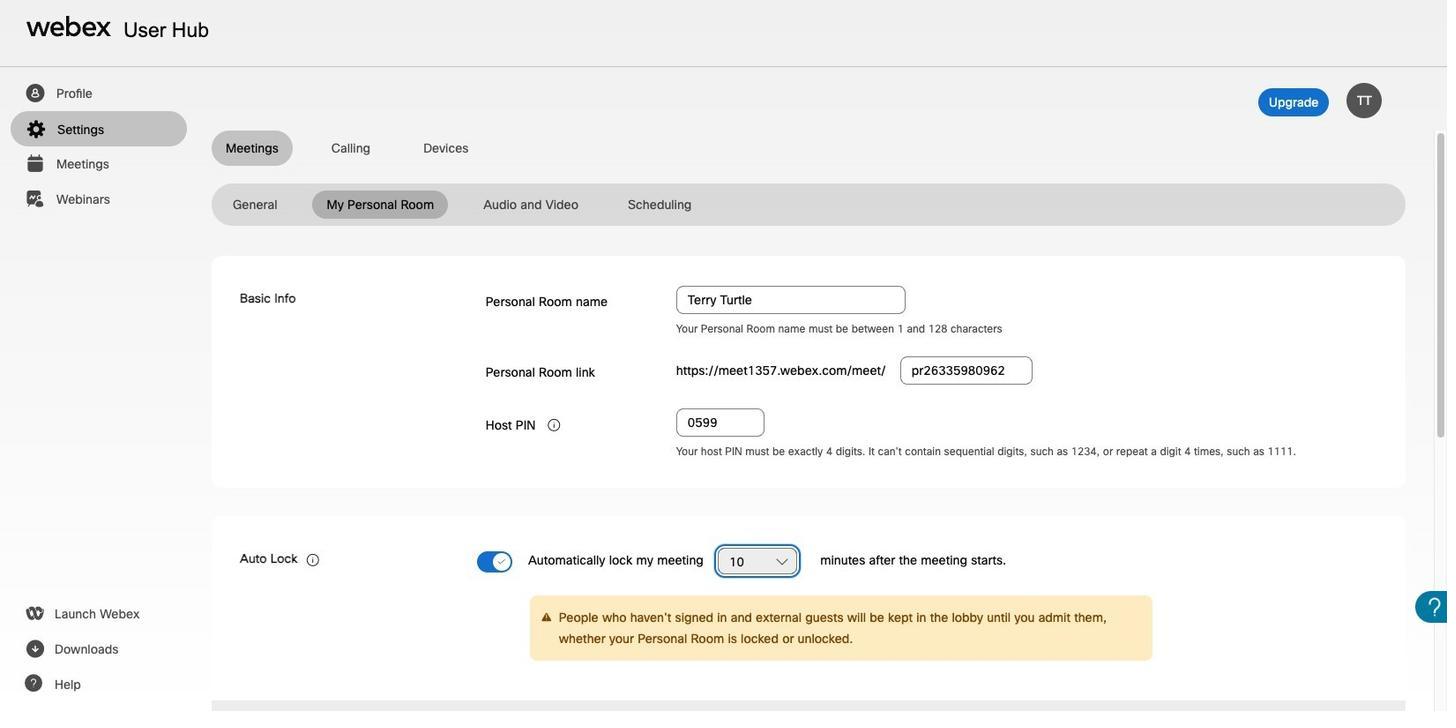 Task type: vqa. For each thing, say whether or not it's contained in the screenshot.
"mds webinar_filled" image
yes



Task type: describe. For each thing, give the bounding box(es) containing it.
mds check_bold image
[[497, 556, 506, 568]]

mds people circle_filled image
[[24, 83, 46, 104]]

mds meetings_filled image
[[24, 154, 46, 175]]

ng help active image
[[24, 674, 42, 692]]

1 tab list from the top
[[212, 131, 1406, 166]]



Task type: locate. For each thing, give the bounding box(es) containing it.
1 vertical spatial tab list
[[212, 191, 1406, 219]]

cisco webex image
[[26, 16, 111, 37]]

None text field
[[676, 409, 765, 437]]

alert
[[676, 323, 1378, 337]]

mds webex helix filled image
[[24, 603, 45, 625]]

tab list
[[212, 131, 1406, 166], [212, 191, 1406, 219]]

mds webinar_filled image
[[24, 189, 46, 210]]

mds content download_filled image
[[24, 639, 46, 660]]

None text field
[[676, 286, 906, 314], [901, 356, 1033, 385], [676, 286, 906, 314], [901, 356, 1033, 385]]

2 tab list from the top
[[212, 191, 1406, 219]]

0 vertical spatial tab list
[[212, 131, 1406, 166]]

mds settings_filled image
[[25, 119, 47, 140]]



